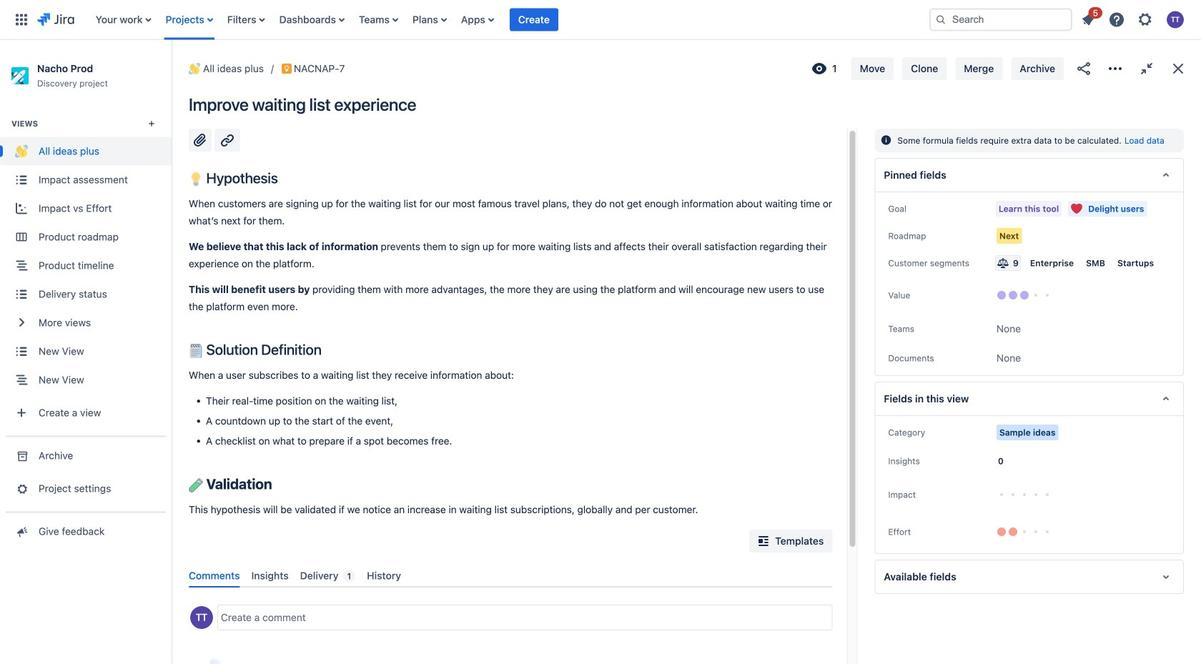 Task type: vqa. For each thing, say whether or not it's contained in the screenshot.
:notepad_spiral: image
yes



Task type: locate. For each thing, give the bounding box(es) containing it.
add attachment image
[[192, 132, 209, 149]]

notifications image
[[1080, 11, 1097, 28]]

jira image
[[37, 11, 74, 28], [37, 11, 74, 28]]

feedback image
[[14, 524, 29, 539]]

fields in this view element
[[875, 382, 1184, 416]]

group
[[0, 100, 172, 436]]

link issue image
[[219, 132, 236, 149]]

project settings image
[[14, 482, 29, 496]]

banner
[[0, 0, 1201, 40]]

:wave: image
[[189, 63, 200, 74], [189, 63, 200, 74], [15, 145, 28, 158]]

:heart: image
[[1071, 203, 1083, 215], [1071, 203, 1083, 215]]

available fields element
[[875, 560, 1184, 594]]

None search field
[[930, 8, 1073, 31]]

help image
[[1108, 11, 1125, 28]]

weighting value image
[[997, 258, 1009, 269]]

list item
[[510, 0, 558, 40], [1075, 5, 1103, 31]]

your profile and settings image
[[1167, 11, 1184, 28]]

list
[[88, 0, 918, 40], [1075, 5, 1193, 33]]

0 horizontal spatial list item
[[510, 0, 558, 40]]

tab list
[[183, 564, 838, 588]]

:notepad_spiral: image
[[189, 344, 203, 358]]

editor templates image
[[755, 533, 772, 550]]



Task type: describe. For each thing, give the bounding box(es) containing it.
:wave: image
[[15, 145, 28, 158]]

0 horizontal spatial list
[[88, 0, 918, 40]]

1 horizontal spatial list
[[1075, 5, 1193, 33]]

more image
[[1107, 60, 1124, 77]]

Search field
[[930, 8, 1073, 31]]

settings image
[[1137, 11, 1154, 28]]

collapse image
[[1138, 60, 1156, 77]]

jira product discovery navigation element
[[0, 40, 172, 664]]

:bulb: image
[[189, 173, 203, 187]]

primary element
[[9, 0, 918, 40]]

comments image
[[197, 656, 260, 664]]

info image
[[880, 134, 892, 146]]

1 horizontal spatial list item
[[1075, 5, 1103, 31]]

pinned fields element
[[875, 158, 1184, 192]]

appswitcher icon image
[[13, 11, 30, 28]]

close image
[[1170, 60, 1187, 77]]

current project sidebar image
[[156, 57, 187, 86]]

:test_tube: image
[[189, 478, 203, 493]]

search image
[[935, 14, 947, 25]]



